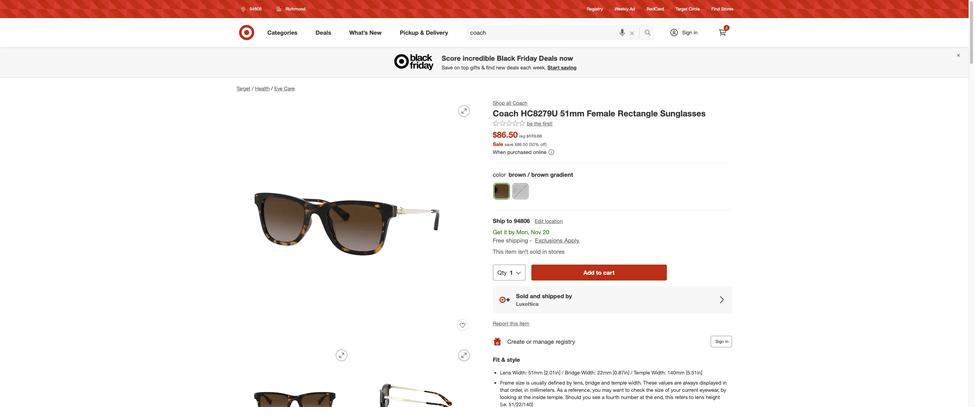 Task type: locate. For each thing, give the bounding box(es) containing it.
create or manage registry
[[508, 339, 575, 346]]

lens
[[500, 370, 511, 377]]

0 horizontal spatial this
[[510, 321, 518, 327]]

purchased
[[508, 149, 532, 155]]

exclusions
[[535, 237, 563, 245]]

to up 'number'
[[626, 388, 630, 394]]

pickup & delivery
[[400, 29, 448, 36]]

2 width: from the left
[[582, 370, 596, 377]]

lens
[[695, 395, 705, 401]]

coach down all
[[493, 108, 519, 118]]

[0.87in]
[[613, 370, 630, 377]]

0 vertical spatial size
[[516, 381, 525, 387]]

size left is on the right
[[516, 381, 525, 387]]

/
[[252, 86, 254, 92], [271, 86, 273, 92], [528, 172, 530, 179], [562, 370, 564, 377], [631, 370, 633, 377]]

0 vertical spatial sign
[[682, 29, 692, 36]]

2 horizontal spatial &
[[502, 357, 506, 364]]

0 vertical spatial this
[[510, 321, 518, 327]]

What can we help you find? suggestions appear below search field
[[466, 25, 646, 41]]

2 horizontal spatial width:
[[652, 370, 666, 377]]

health link
[[255, 86, 270, 92]]

shop
[[493, 100, 505, 106]]

/ left eye at the top left
[[271, 86, 273, 92]]

94806 up mon,
[[514, 218, 530, 225]]

displayed
[[700, 381, 722, 387]]

edit location button
[[535, 218, 564, 226]]

and up may
[[602, 381, 610, 387]]

0 vertical spatial you
[[593, 388, 601, 394]]

51mm up usually at the right of page
[[529, 370, 543, 377]]

item inside fulfillment region
[[505, 249, 517, 256]]

eye care link
[[274, 86, 295, 92]]

target for target / health / eye care
[[237, 86, 250, 92]]

coach hc8279u 51mm female rectangle sunglasses, 2 of 8 image
[[237, 345, 353, 408]]

may
[[602, 388, 612, 394]]

1 brown from the left
[[509, 172, 526, 179]]

shipping
[[506, 237, 528, 245]]

add to cart button
[[532, 265, 667, 281]]

94806
[[250, 6, 262, 12], [514, 218, 530, 225]]

0 vertical spatial and
[[530, 293, 541, 300]]

gifts
[[470, 65, 480, 71]]

in inside fulfillment region
[[543, 249, 547, 256]]

& right pickup
[[420, 29, 424, 36]]

bridge
[[586, 381, 600, 387]]

this right report
[[510, 321, 518, 327]]

by right "shipped"
[[566, 293, 572, 300]]

the left 'end,'
[[646, 395, 653, 401]]

report
[[493, 321, 509, 327]]

by left lens,
[[567, 381, 572, 387]]

$173.00
[[527, 134, 542, 139]]

check
[[631, 388, 645, 394]]

by
[[509, 229, 515, 236], [566, 293, 572, 300], [567, 381, 572, 387], [721, 388, 727, 394]]

0 horizontal spatial 51mm
[[529, 370, 543, 377]]

to down 'current'
[[690, 395, 694, 401]]

this
[[493, 249, 504, 256]]

1 vertical spatial item
[[520, 321, 530, 327]]

all
[[507, 100, 512, 106]]

%
[[535, 142, 539, 147]]

51mm left "female"
[[561, 108, 585, 118]]

these
[[644, 381, 657, 387]]

to right ship on the right bottom of the page
[[507, 218, 513, 225]]

search button
[[641, 25, 659, 42]]

& for pickup
[[420, 29, 424, 36]]

1 horizontal spatial 94806
[[514, 218, 530, 225]]

1 horizontal spatial width:
[[582, 370, 596, 377]]

refers
[[675, 395, 688, 401]]

1 vertical spatial target
[[237, 86, 250, 92]]

1 horizontal spatial 51mm
[[561, 108, 585, 118]]

female
[[587, 108, 616, 118]]

you left see
[[583, 395, 591, 401]]

sign in inside sign in link
[[682, 29, 698, 36]]

1 horizontal spatial and
[[602, 381, 610, 387]]

save
[[505, 142, 514, 147]]

51/22/140)
[[509, 402, 533, 408]]

1 horizontal spatial sign
[[716, 340, 724, 345]]

fourth
[[606, 395, 620, 401]]

0 vertical spatial deals
[[316, 29, 331, 36]]

this inside frame size is usually defined by lens, bridge and temple width. these values are always displayed in that order, in millimeters. as a reference, you may want to check the size of your current eyewear, by looking at the inside temple. should you see a fourth number at the end, this refers to lens height (i.e. 51/22/140)
[[666, 395, 674, 401]]

1 horizontal spatial deals
[[539, 54, 558, 62]]

top
[[461, 65, 469, 71]]

black / grey gradient - out of stock image
[[513, 184, 528, 199]]

image gallery element
[[237, 100, 476, 408]]

1 horizontal spatial &
[[482, 65, 485, 71]]

1 vertical spatial 94806
[[514, 218, 530, 225]]

1 horizontal spatial at
[[640, 395, 645, 401]]

by right eyewear,
[[721, 388, 727, 394]]

is
[[526, 381, 530, 387]]

and up luxottica
[[530, 293, 541, 300]]

item up or
[[520, 321, 530, 327]]

this inside button
[[510, 321, 518, 327]]

0 vertical spatial sign in
[[682, 29, 698, 36]]

and inside frame size is usually defined by lens, bridge and temple width. these values are always displayed in that order, in millimeters. as a reference, you may want to check the size of your current eyewear, by looking at the inside temple. should you see a fourth number at the end, this refers to lens height (i.e. 51/22/140)
[[602, 381, 610, 387]]

as
[[557, 388, 563, 394]]

1 vertical spatial sign in
[[716, 340, 729, 345]]

1 vertical spatial and
[[602, 381, 610, 387]]

at down check
[[640, 395, 645, 401]]

this item isn't sold in stores
[[493, 249, 565, 256]]

temple
[[634, 370, 650, 377]]

0 horizontal spatial sign
[[682, 29, 692, 36]]

redcard link
[[647, 6, 664, 12]]

0 horizontal spatial at
[[518, 395, 523, 401]]

1 vertical spatial sign
[[716, 340, 724, 345]]

in inside button
[[726, 340, 729, 345]]

size up 'end,'
[[655, 388, 664, 394]]

0 horizontal spatial sign in
[[682, 29, 698, 36]]

reg
[[519, 134, 526, 139]]

0 vertical spatial &
[[420, 29, 424, 36]]

to right the add
[[596, 269, 602, 277]]

this down of
[[666, 395, 674, 401]]

brown left gradient
[[532, 172, 549, 179]]

brown up the black / grey gradient - out of stock icon at the top right
[[509, 172, 526, 179]]

get
[[493, 229, 503, 236]]

0 horizontal spatial item
[[505, 249, 517, 256]]

0 horizontal spatial &
[[420, 29, 424, 36]]

1 at from the left
[[518, 395, 523, 401]]

the right be
[[534, 121, 542, 127]]

fit & style
[[493, 357, 520, 364]]

a right as
[[565, 388, 567, 394]]

& left find
[[482, 65, 485, 71]]

width: up is on the right
[[513, 370, 527, 377]]

sign
[[682, 29, 692, 36], [716, 340, 724, 345]]

save
[[442, 65, 453, 71]]

search
[[641, 30, 659, 37]]

target left health
[[237, 86, 250, 92]]

first!
[[543, 121, 553, 127]]

new
[[496, 65, 505, 71]]

1 vertical spatial size
[[655, 388, 664, 394]]

50
[[530, 142, 535, 147]]

0 horizontal spatial a
[[565, 388, 567, 394]]

it
[[504, 229, 507, 236]]

categories
[[267, 29, 298, 36]]

0 horizontal spatial brown
[[509, 172, 526, 179]]

1 vertical spatial this
[[666, 395, 674, 401]]

0 horizontal spatial and
[[530, 293, 541, 300]]

richmond
[[286, 6, 306, 12]]

fulfillment region
[[493, 217, 732, 314]]

deals up 'start'
[[539, 54, 558, 62]]

coach hc8279u 51mm female rectangle sunglasses, 1 of 8 image
[[237, 100, 476, 339]]

start
[[548, 65, 560, 71]]

create
[[508, 339, 525, 346]]

coach right all
[[513, 100, 528, 106]]

1 horizontal spatial item
[[520, 321, 530, 327]]

sunglasses
[[661, 108, 706, 118]]

to inside add to cart 'button'
[[596, 269, 602, 277]]

and inside sold and shipped by luxottica
[[530, 293, 541, 300]]

2
[[726, 26, 728, 30]]

at
[[518, 395, 523, 401], [640, 395, 645, 401]]

51mm inside shop all coach coach hc8279u 51mm female rectangle sunglasses
[[561, 108, 585, 118]]

item inside button
[[520, 321, 530, 327]]

add
[[584, 269, 595, 277]]

2 at from the left
[[640, 395, 645, 401]]

sign in
[[682, 29, 698, 36], [716, 340, 729, 345]]

cart
[[604, 269, 615, 277]]

hc8279u
[[521, 108, 558, 118]]

find
[[486, 65, 495, 71]]

1 horizontal spatial brown
[[532, 172, 549, 179]]

brown / brown gradient image
[[494, 184, 509, 199]]

deals left what's
[[316, 29, 331, 36]]

1 horizontal spatial this
[[666, 395, 674, 401]]

registry link
[[587, 6, 603, 12]]

0 horizontal spatial deals
[[316, 29, 331, 36]]

0 vertical spatial 51mm
[[561, 108, 585, 118]]

3 width: from the left
[[652, 370, 666, 377]]

that
[[500, 388, 509, 394]]

inside
[[533, 395, 546, 401]]

1
[[510, 269, 513, 277]]

2 vertical spatial &
[[502, 357, 506, 364]]

1 horizontal spatial a
[[602, 395, 605, 401]]

& right fit
[[502, 357, 506, 364]]

0 horizontal spatial width:
[[513, 370, 527, 377]]

target left circle
[[676, 6, 688, 12]]

stores
[[721, 6, 734, 12]]

1 vertical spatial deals
[[539, 54, 558, 62]]

1 horizontal spatial target
[[676, 6, 688, 12]]

are
[[675, 381, 682, 387]]

by right it
[[509, 229, 515, 236]]

a right see
[[602, 395, 605, 401]]

you
[[593, 388, 601, 394], [583, 395, 591, 401]]

& inside pickup & delivery link
[[420, 29, 424, 36]]

health
[[255, 86, 270, 92]]

rectangle
[[618, 108, 658, 118]]

width: up bridge
[[582, 370, 596, 377]]

your
[[671, 388, 681, 394]]

0 horizontal spatial target
[[237, 86, 250, 92]]

registry
[[556, 339, 575, 346]]

width: up values on the right bottom of page
[[652, 370, 666, 377]]

incredible
[[463, 54, 495, 62]]

by inside get it by mon, nov 20 free shipping - exclusions apply.
[[509, 229, 515, 236]]

sign in link
[[664, 25, 709, 41]]

94806 left richmond dropdown button
[[250, 6, 262, 12]]

target for target circle
[[676, 6, 688, 12]]

0 horizontal spatial size
[[516, 381, 525, 387]]

the
[[534, 121, 542, 127], [647, 388, 654, 394], [524, 395, 531, 401], [646, 395, 653, 401]]

item left the isn't
[[505, 249, 517, 256]]

1 horizontal spatial sign in
[[716, 340, 729, 345]]

a
[[565, 388, 567, 394], [602, 395, 605, 401]]

0 vertical spatial 94806
[[250, 6, 262, 12]]

0 vertical spatial target
[[676, 6, 688, 12]]

at up 51/22/140)
[[518, 395, 523, 401]]

you up see
[[593, 388, 601, 394]]

1 vertical spatial &
[[482, 65, 485, 71]]

0 horizontal spatial 94806
[[250, 6, 262, 12]]

0 horizontal spatial you
[[583, 395, 591, 401]]

0 vertical spatial item
[[505, 249, 517, 256]]



Task type: describe. For each thing, give the bounding box(es) containing it.
temple
[[612, 381, 627, 387]]

sign in button
[[711, 337, 732, 348]]

order,
[[511, 388, 523, 394]]

86.50
[[517, 142, 528, 147]]

lens,
[[574, 381, 584, 387]]

on
[[454, 65, 460, 71]]

pickup
[[400, 29, 419, 36]]

sign in inside sign in button
[[716, 340, 729, 345]]

lens width: 51mm [2.01in] / bridge width: 22mm [0.87in] / temple width: 140mm [5.51in]
[[500, 370, 703, 377]]

report this item button
[[493, 321, 530, 328]]

shipped
[[542, 293, 564, 300]]

1 width: from the left
[[513, 370, 527, 377]]

20
[[543, 229, 550, 236]]

94806 inside fulfillment region
[[514, 218, 530, 225]]

target circle link
[[676, 6, 700, 12]]

report this item
[[493, 321, 530, 327]]

redcard
[[647, 6, 664, 12]]

coach hc8279u 51mm female rectangle sunglasses, 3 of 8 image
[[359, 345, 476, 408]]

when purchased online
[[493, 149, 547, 155]]

22mm
[[598, 370, 612, 377]]

0 vertical spatial a
[[565, 388, 567, 394]]

1 vertical spatial a
[[602, 395, 605, 401]]

shop all coach coach hc8279u 51mm female rectangle sunglasses
[[493, 100, 706, 118]]

height
[[706, 395, 720, 401]]

values
[[659, 381, 673, 387]]

manage
[[533, 339, 554, 346]]

/ right target link
[[252, 86, 254, 92]]

deals link
[[310, 25, 340, 41]]

qty 1
[[498, 269, 513, 277]]

pickup & delivery link
[[394, 25, 457, 41]]

find
[[712, 6, 720, 12]]

defined
[[548, 381, 565, 387]]

looking
[[500, 395, 517, 401]]

nov
[[531, 229, 541, 236]]

usually
[[531, 381, 547, 387]]

bridge
[[565, 370, 580, 377]]

target / health / eye care
[[237, 86, 295, 92]]

& inside score incredible black friday deals now save on top gifts & find new deals each week. start saving
[[482, 65, 485, 71]]

/ right [0.87in]
[[631, 370, 633, 377]]

1 vertical spatial 51mm
[[529, 370, 543, 377]]

sold
[[530, 249, 541, 256]]

now
[[560, 54, 573, 62]]

/ up the black / grey gradient - out of stock icon at the top right
[[528, 172, 530, 179]]

1 vertical spatial you
[[583, 395, 591, 401]]

black
[[497, 54, 515, 62]]

sold and shipped by luxottica
[[516, 293, 572, 307]]

the inside be the first! link
[[534, 121, 542, 127]]

add to cart
[[584, 269, 615, 277]]

/ left bridge
[[562, 370, 564, 377]]

circle
[[689, 6, 700, 12]]

should
[[566, 395, 582, 401]]

each
[[520, 65, 532, 71]]

frame size is usually defined by lens, bridge and temple width. these values are always displayed in that order, in millimeters. as a reference, you may want to check the size of your current eyewear, by looking at the inside temple. should you see a fourth number at the end, this refers to lens height (i.e. 51/22/140)
[[500, 381, 727, 408]]

2 brown from the left
[[532, 172, 549, 179]]

1 horizontal spatial you
[[593, 388, 601, 394]]

0 vertical spatial coach
[[513, 100, 528, 106]]

what's
[[349, 29, 368, 36]]

ship
[[493, 218, 505, 225]]

ship to 94806
[[493, 218, 530, 225]]

want
[[613, 388, 624, 394]]

gradient
[[551, 172, 573, 179]]

always
[[683, 381, 699, 387]]

the down these
[[647, 388, 654, 394]]

sign inside button
[[716, 340, 724, 345]]

score
[[442, 54, 461, 62]]

categories link
[[261, 25, 307, 41]]

sale
[[493, 141, 504, 147]]

edit
[[535, 219, 544, 225]]

[5.51in]
[[686, 370, 703, 377]]

what's new link
[[343, 25, 391, 41]]

reference,
[[569, 388, 591, 394]]

weekly
[[615, 6, 629, 12]]

$86.50 reg $173.00 sale save $ 86.50 ( 50 % off )
[[493, 130, 547, 147]]

the up 51/22/140)
[[524, 395, 531, 401]]

94806 inside dropdown button
[[250, 6, 262, 12]]

weekly ad link
[[615, 6, 635, 12]]

1 horizontal spatial size
[[655, 388, 664, 394]]

online
[[533, 149, 547, 155]]

1 vertical spatial coach
[[493, 108, 519, 118]]

new
[[370, 29, 382, 36]]

millimeters.
[[530, 388, 556, 394]]

or
[[527, 339, 532, 346]]

free
[[493, 237, 505, 245]]

deals inside score incredible black friday deals now save on top gifts & find new deals each week. start saving
[[539, 54, 558, 62]]

find stores
[[712, 6, 734, 12]]

qty
[[498, 269, 507, 277]]

location
[[545, 219, 563, 225]]

of
[[665, 388, 670, 394]]

deals
[[507, 65, 519, 71]]

by inside sold and shipped by luxottica
[[566, 293, 572, 300]]

temple.
[[547, 395, 564, 401]]

& for fit
[[502, 357, 506, 364]]

saving
[[561, 65, 577, 71]]

style
[[507, 357, 520, 364]]

color
[[493, 172, 506, 179]]

richmond button
[[272, 3, 310, 16]]

(i.e.
[[500, 402, 508, 408]]



Task type: vqa. For each thing, say whether or not it's contained in the screenshot.
What's
yes



